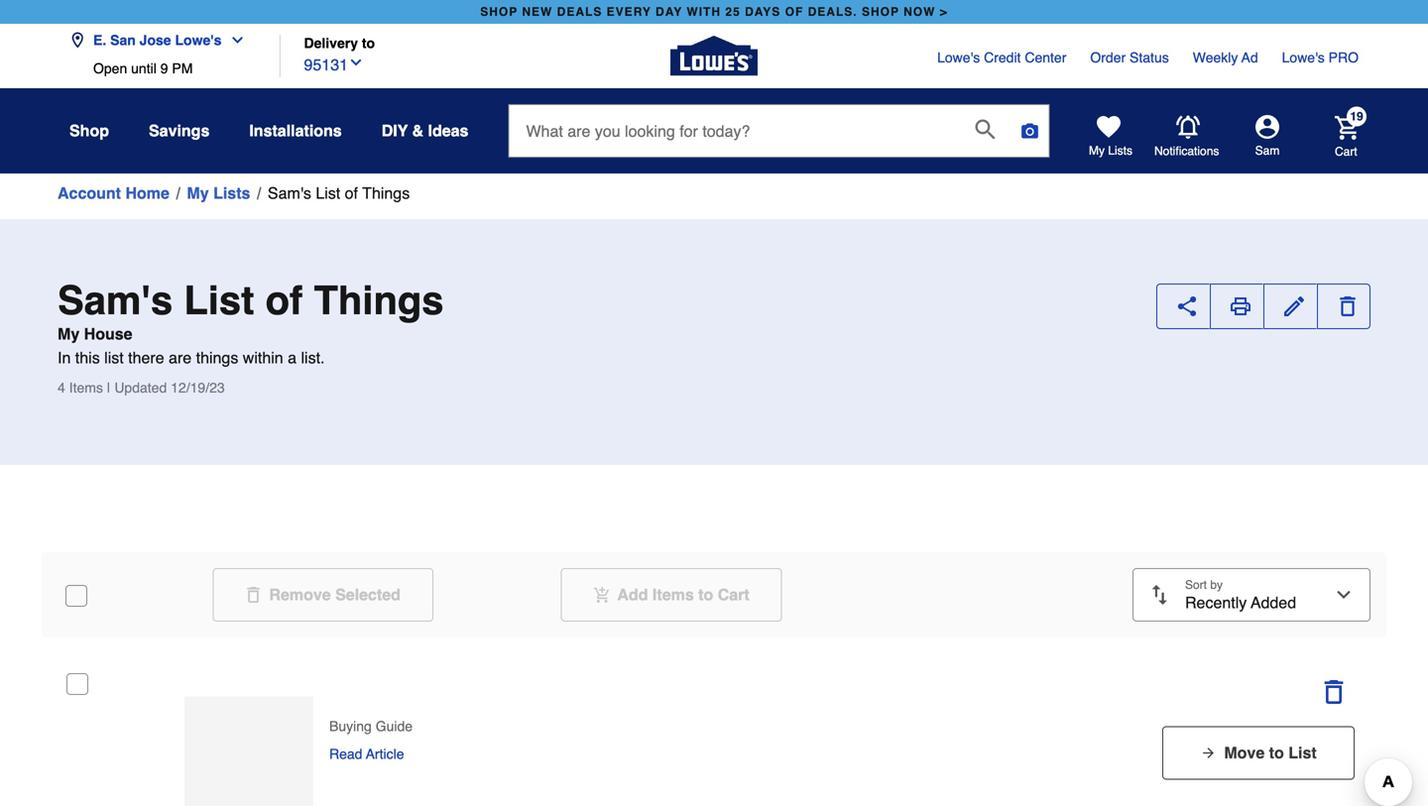 Task type: locate. For each thing, give the bounding box(es) containing it.
1 horizontal spatial to
[[699, 586, 713, 604]]

open
[[93, 61, 127, 76]]

ideas
[[428, 122, 469, 140]]

list down installations button on the top of the page
[[316, 184, 340, 202]]

0 horizontal spatial chevron down image
[[222, 32, 245, 48]]

1 vertical spatial things
[[314, 278, 444, 323]]

1 vertical spatial my
[[187, 184, 209, 202]]

weekly ad link
[[1193, 48, 1258, 67]]

cart inside button
[[718, 586, 750, 604]]

1 vertical spatial of
[[265, 278, 303, 323]]

add items to cart
[[617, 586, 750, 604]]

1 horizontal spatial lowe's
[[937, 50, 980, 65]]

my lists right home
[[187, 184, 250, 202]]

things up list.
[[314, 278, 444, 323]]

sam's up the house
[[58, 278, 173, 323]]

items right add
[[653, 586, 694, 604]]

to right delivery
[[362, 35, 375, 51]]

move
[[1224, 744, 1265, 762]]

deals
[[557, 5, 602, 19]]

lists
[[1108, 144, 1133, 158], [213, 184, 250, 202]]

shop left now
[[862, 5, 900, 19]]

installations button
[[249, 113, 342, 149]]

my lists
[[1089, 144, 1133, 158], [187, 184, 250, 202]]

move to list button
[[1163, 727, 1355, 780], [1163, 727, 1355, 780]]

are
[[169, 349, 192, 367]]

of
[[785, 5, 804, 19]]

95131
[[304, 56, 348, 74]]

jose
[[140, 32, 171, 48]]

1 horizontal spatial shop
[[862, 5, 900, 19]]

Search Query text field
[[509, 105, 960, 157]]

1 horizontal spatial lists
[[1108, 144, 1133, 158]]

0 horizontal spatial items
[[69, 380, 103, 396]]

cart add image
[[594, 587, 609, 603]]

1 horizontal spatial chevron down image
[[348, 55, 364, 70]]

shop
[[480, 5, 518, 19], [862, 5, 900, 19]]

sam's inside button
[[268, 184, 311, 202]]

1 horizontal spatial sam's
[[268, 184, 311, 202]]

my right home
[[187, 184, 209, 202]]

days
[[745, 5, 781, 19]]

remove selected button
[[213, 568, 433, 622]]

things inside button
[[362, 184, 410, 202]]

0 horizontal spatial my lists
[[187, 184, 250, 202]]

1 vertical spatial cart
[[718, 586, 750, 604]]

add items to cart button
[[561, 568, 782, 622]]

my lists link left notifications
[[1089, 115, 1133, 159]]

1 vertical spatial my lists link
[[187, 182, 250, 205]]

lists right home
[[213, 184, 250, 202]]

of inside button
[[345, 184, 358, 202]]

items left "|" at the top of page
[[69, 380, 103, 396]]

1 vertical spatial my lists
[[187, 184, 250, 202]]

lowe's home improvement lists image
[[1097, 115, 1121, 139]]

house
[[84, 325, 132, 343]]

0 horizontal spatial my
[[58, 325, 80, 343]]

shop left new
[[480, 5, 518, 19]]

1 horizontal spatial cart
[[1335, 145, 1358, 158]]

lowe's left pro
[[1282, 50, 1325, 65]]

0 vertical spatial my
[[1089, 144, 1105, 158]]

0 vertical spatial to
[[362, 35, 375, 51]]

2 horizontal spatial lowe's
[[1282, 50, 1325, 65]]

0 vertical spatial list
[[316, 184, 340, 202]]

list up things
[[184, 278, 254, 323]]

of inside sam's list of things my house in this list there are things within a list.
[[265, 278, 303, 323]]

sam's down installations button on the top of the page
[[268, 184, 311, 202]]

lowe's
[[175, 32, 222, 48], [937, 50, 980, 65], [1282, 50, 1325, 65]]

0 horizontal spatial sam's
[[58, 278, 173, 323]]

0 vertical spatial lists
[[1108, 144, 1133, 158]]

trash image
[[245, 587, 261, 603], [1322, 680, 1346, 704]]

read
[[329, 746, 363, 762]]

0 vertical spatial sam's
[[268, 184, 311, 202]]

chevron down image inside e. san jose lowe's button
[[222, 32, 245, 48]]

1 vertical spatial sam's
[[58, 278, 173, 323]]

2 horizontal spatial to
[[1269, 744, 1284, 762]]

lowe's up the pm
[[175, 32, 222, 48]]

0 horizontal spatial shop
[[480, 5, 518, 19]]

items inside button
[[653, 586, 694, 604]]

4 items | updated 12/19/23
[[58, 380, 225, 396]]

0 horizontal spatial lowe's
[[175, 32, 222, 48]]

camera image
[[1020, 121, 1040, 141]]

to for move to list
[[1269, 744, 1284, 762]]

weekly
[[1193, 50, 1238, 65]]

chevron down image
[[222, 32, 245, 48], [348, 55, 364, 70]]

my
[[1089, 144, 1105, 158], [187, 184, 209, 202], [58, 325, 80, 343]]

share image
[[1177, 297, 1197, 316]]

my lists link right home
[[187, 182, 250, 205]]

chevron down image right jose
[[222, 32, 245, 48]]

1 horizontal spatial items
[[653, 586, 694, 604]]

2 vertical spatial to
[[1269, 744, 1284, 762]]

0 horizontal spatial cart
[[718, 586, 750, 604]]

lowe's inside 'link'
[[1282, 50, 1325, 65]]

0 horizontal spatial my lists link
[[187, 182, 250, 205]]

to right move
[[1269, 744, 1284, 762]]

0 vertical spatial my lists
[[1089, 144, 1133, 158]]

pro
[[1329, 50, 1359, 65]]

my lists link
[[1089, 115, 1133, 159], [187, 182, 250, 205]]

until
[[131, 61, 157, 76]]

to inside button
[[699, 586, 713, 604]]

now
[[904, 5, 936, 19]]

0 vertical spatial cart
[[1335, 145, 1358, 158]]

list for sam's list of things
[[316, 184, 340, 202]]

pm
[[172, 61, 193, 76]]

1 vertical spatial list
[[184, 278, 254, 323]]

1 vertical spatial items
[[653, 586, 694, 604]]

lowe's home improvement logo image
[[671, 12, 758, 100]]

trash image inside remove selected button
[[245, 587, 261, 603]]

list.
[[301, 349, 325, 367]]

things
[[362, 184, 410, 202], [314, 278, 444, 323]]

0 horizontal spatial list
[[184, 278, 254, 323]]

things inside sam's list of things my house in this list there are things within a list.
[[314, 278, 444, 323]]

notifications
[[1155, 144, 1219, 158]]

buying guide
[[329, 719, 413, 735]]

things down diy
[[362, 184, 410, 202]]

account home
[[58, 184, 170, 202]]

1 shop from the left
[[480, 5, 518, 19]]

lowe's left credit on the top
[[937, 50, 980, 65]]

1 horizontal spatial trash image
[[1322, 680, 1346, 704]]

0 horizontal spatial of
[[265, 278, 303, 323]]

my up in on the top left
[[58, 325, 80, 343]]

0 vertical spatial trash image
[[245, 587, 261, 603]]

2 vertical spatial list
[[1289, 744, 1317, 762]]

shop button
[[69, 113, 109, 149]]

None search field
[[508, 104, 1050, 176]]

1 horizontal spatial my lists link
[[1089, 115, 1133, 159]]

0 vertical spatial my lists link
[[1089, 115, 1133, 159]]

0 vertical spatial things
[[362, 184, 410, 202]]

san
[[110, 32, 136, 48]]

add
[[617, 586, 648, 604]]

sam's for sam's list of things my house in this list there are things within a list.
[[58, 278, 173, 323]]

chevron down image inside 95131 button
[[348, 55, 364, 70]]

0 horizontal spatial trash image
[[245, 587, 261, 603]]

cart
[[1335, 145, 1358, 158], [718, 586, 750, 604]]

new
[[522, 5, 553, 19]]

lists inside sam's list of things main content
[[213, 184, 250, 202]]

lowe's for lowe's credit center
[[937, 50, 980, 65]]

print image
[[1231, 297, 1251, 316]]

0 horizontal spatial lists
[[213, 184, 250, 202]]

within
[[243, 349, 283, 367]]

lowe's for lowe's pro
[[1282, 50, 1325, 65]]

chevron down image down delivery to
[[348, 55, 364, 70]]

1 vertical spatial to
[[699, 586, 713, 604]]

e. san jose lowe's button
[[69, 20, 253, 61]]

lowe's pro
[[1282, 50, 1359, 65]]

diy & ideas button
[[382, 113, 469, 149]]

0 vertical spatial items
[[69, 380, 103, 396]]

list inside button
[[316, 184, 340, 202]]

my down lowe's home improvement lists icon
[[1089, 144, 1105, 158]]

list
[[316, 184, 340, 202], [184, 278, 254, 323], [1289, 744, 1317, 762]]

2 vertical spatial my
[[58, 325, 80, 343]]

items for add
[[653, 586, 694, 604]]

in
[[58, 349, 71, 367]]

search image
[[976, 119, 995, 139]]

of
[[345, 184, 358, 202], [265, 278, 303, 323]]

to right add
[[699, 586, 713, 604]]

1 horizontal spatial of
[[345, 184, 358, 202]]

items
[[69, 380, 103, 396], [653, 586, 694, 604]]

1 horizontal spatial list
[[316, 184, 340, 202]]

2 horizontal spatial list
[[1289, 744, 1317, 762]]

0 vertical spatial chevron down image
[[222, 32, 245, 48]]

things for sam's list of things my house in this list there are things within a list.
[[314, 278, 444, 323]]

delivery
[[304, 35, 358, 51]]

>
[[940, 5, 948, 19]]

1 vertical spatial chevron down image
[[348, 55, 364, 70]]

my inside sam's list of things my house in this list there are things within a list.
[[58, 325, 80, 343]]

0 vertical spatial of
[[345, 184, 358, 202]]

sam's list of things main content
[[0, 174, 1428, 806]]

list right move
[[1289, 744, 1317, 762]]

weekly ad
[[1193, 50, 1258, 65]]

1 vertical spatial lists
[[213, 184, 250, 202]]

my lists down lowe's home improvement lists icon
[[1089, 144, 1133, 158]]

list inside sam's list of things my house in this list there are things within a list.
[[184, 278, 254, 323]]

0 horizontal spatial to
[[362, 35, 375, 51]]

sam's inside sam's list of things my house in this list there are things within a list.
[[58, 278, 173, 323]]

lists down lowe's home improvement lists icon
[[1108, 144, 1133, 158]]

with
[[687, 5, 721, 19]]



Task type: vqa. For each thing, say whether or not it's contained in the screenshot.
SPECIFICATIONS
no



Task type: describe. For each thing, give the bounding box(es) containing it.
shop new deals every day with 25 days of deals. shop now >
[[480, 5, 948, 19]]

buying
[[329, 719, 372, 735]]

to for delivery to
[[362, 35, 375, 51]]

sam's for sam's list of things
[[268, 184, 311, 202]]

order status
[[1091, 50, 1169, 65]]

sam's list of things button
[[268, 182, 410, 205]]

lowe's pro link
[[1282, 48, 1359, 67]]

shop
[[69, 122, 109, 140]]

selected
[[335, 586, 401, 604]]

order
[[1091, 50, 1126, 65]]

e.
[[93, 32, 106, 48]]

lowe's home improvement cart image
[[1335, 116, 1359, 140]]

home
[[125, 184, 170, 202]]

account home link
[[58, 182, 170, 205]]

things for sam's list of things
[[362, 184, 410, 202]]

9
[[160, 61, 168, 76]]

savings
[[149, 122, 210, 140]]

ad
[[1242, 50, 1258, 65]]

edit image
[[1285, 297, 1304, 316]]

move to list
[[1224, 744, 1317, 762]]

there
[[128, 349, 164, 367]]

every
[[607, 5, 652, 19]]

sam's list of things my house in this list there are things within a list.
[[58, 278, 444, 367]]

credit
[[984, 50, 1021, 65]]

|
[[107, 380, 111, 396]]

arrow right image
[[1201, 745, 1216, 761]]

&
[[412, 122, 424, 140]]

remove
[[269, 586, 331, 604]]

1 vertical spatial trash image
[[1322, 680, 1346, 704]]

sam's list of things
[[268, 184, 410, 202]]

19
[[1350, 110, 1364, 123]]

things
[[196, 349, 238, 367]]

lowe's credit center link
[[937, 48, 1067, 67]]

lowe's inside button
[[175, 32, 222, 48]]

items for 4
[[69, 380, 103, 396]]

sam
[[1255, 144, 1280, 158]]

order status link
[[1091, 48, 1169, 67]]

95131 button
[[304, 51, 364, 77]]

sam button
[[1220, 115, 1315, 159]]

of for sam's list of things my house in this list there are things within a list.
[[265, 278, 303, 323]]

of for sam's list of things
[[345, 184, 358, 202]]

lowe's credit center
[[937, 50, 1067, 65]]

25
[[726, 5, 741, 19]]

e. san jose lowe's
[[93, 32, 222, 48]]

remove selected
[[269, 586, 401, 604]]

trash image
[[1338, 297, 1358, 316]]

lowe's home improvement notification center image
[[1176, 115, 1200, 139]]

location image
[[69, 32, 85, 48]]

open until 9 pm
[[93, 61, 193, 76]]

diy
[[382, 122, 408, 140]]

read article
[[329, 746, 404, 762]]

list
[[104, 349, 124, 367]]

guide
[[376, 719, 413, 735]]

list for sam's list of things my house in this list there are things within a list.
[[184, 278, 254, 323]]

day
[[656, 5, 683, 19]]

diy & ideas
[[382, 122, 469, 140]]

shop new deals every day with 25 days of deals. shop now > link
[[476, 0, 952, 24]]

1 horizontal spatial my
[[187, 184, 209, 202]]

2 horizontal spatial my
[[1089, 144, 1105, 158]]

1 horizontal spatial my lists
[[1089, 144, 1133, 158]]

article
[[366, 746, 404, 762]]

center
[[1025, 50, 1067, 65]]

this
[[75, 349, 100, 367]]

installations
[[249, 122, 342, 140]]

delivery to
[[304, 35, 375, 51]]

4
[[58, 380, 65, 396]]

my lists inside sam's list of things main content
[[187, 184, 250, 202]]

2 shop from the left
[[862, 5, 900, 19]]

status
[[1130, 50, 1169, 65]]

deals.
[[808, 5, 858, 19]]

account
[[58, 184, 121, 202]]

read article link
[[329, 744, 404, 764]]

savings button
[[149, 113, 210, 149]]

updated
[[114, 380, 167, 396]]

a
[[288, 349, 297, 367]]

12/19/23
[[171, 380, 225, 396]]



